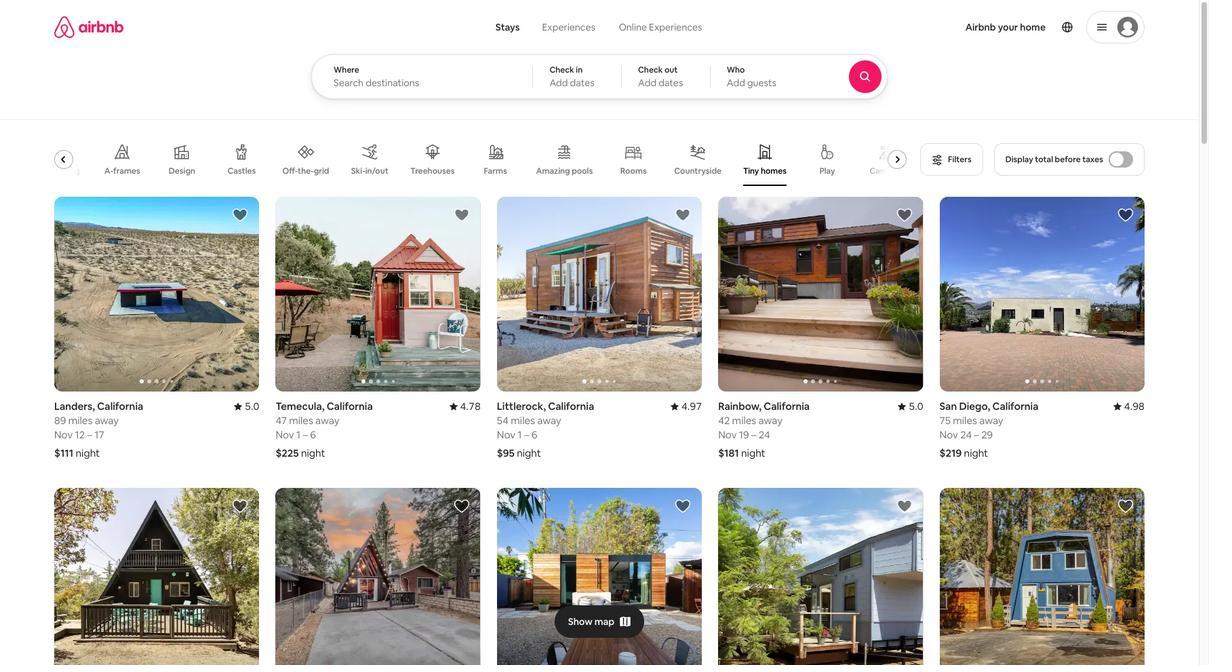 Task type: locate. For each thing, give the bounding box(es) containing it.
1 horizontal spatial experiences
[[649, 21, 703, 33]]

california right littlerock,
[[548, 400, 595, 413]]

1 check from the left
[[550, 64, 575, 75]]

29
[[982, 428, 994, 441]]

experiences inside button
[[543, 21, 596, 33]]

night down 19
[[742, 447, 766, 460]]

home
[[1021, 21, 1046, 33]]

away for temecula,
[[316, 414, 340, 427]]

1 nov from the left
[[54, 428, 73, 441]]

landers,
[[54, 400, 95, 413]]

nov down "75" on the right of page
[[940, 428, 959, 441]]

night for $111
[[76, 447, 100, 460]]

add inside who add guests
[[727, 77, 746, 89]]

–
[[87, 428, 92, 441], [524, 428, 530, 441], [303, 428, 308, 441], [752, 428, 757, 441], [975, 428, 980, 441]]

1 for $95
[[518, 428, 522, 441]]

2 dates from the left
[[659, 77, 684, 89]]

california
[[97, 400, 143, 413], [548, 400, 595, 413], [327, 400, 373, 413], [764, 400, 810, 413], [993, 400, 1039, 413]]

nov down 54
[[497, 428, 516, 441]]

– down littlerock,
[[524, 428, 530, 441]]

Where field
[[334, 77, 511, 89]]

night down 12
[[76, 447, 100, 460]]

rainbow, california 42 miles away nov 19 – 24 $181 night
[[719, 400, 810, 460]]

5.0 left temecula,
[[245, 400, 259, 413]]

– left 17
[[87, 428, 92, 441]]

trending
[[46, 166, 80, 176]]

4.98
[[1125, 400, 1146, 413]]

away inside san diego, california 75 miles away nov 24 – 29 $219 night
[[980, 414, 1004, 427]]

– right 19
[[752, 428, 757, 441]]

None search field
[[311, 0, 925, 99]]

5 – from the left
[[975, 428, 980, 441]]

total
[[1036, 154, 1054, 165]]

0 horizontal spatial 1
[[297, 428, 301, 441]]

– for $111
[[87, 428, 92, 441]]

nov down 42 on the right bottom of page
[[719, 428, 737, 441]]

california inside littlerock, california 54 miles away nov 1 – 6 $95 night
[[548, 400, 595, 413]]

rainbow,
[[719, 400, 762, 413]]

12
[[75, 428, 85, 441]]

add for check out add dates
[[639, 77, 657, 89]]

dates inside check in add dates
[[570, 77, 595, 89]]

california inside landers, california 89 miles away nov 12 – 17 $111 night
[[97, 400, 143, 413]]

nov inside temecula, california 47 miles away nov 1 – 6 $225 night
[[276, 428, 294, 441]]

3 night from the left
[[301, 447, 325, 460]]

3 california from the left
[[327, 400, 373, 413]]

1 horizontal spatial add
[[639, 77, 657, 89]]

– inside the rainbow, california 42 miles away nov 19 – 24 $181 night
[[752, 428, 757, 441]]

countryside
[[675, 166, 722, 176]]

group containing off-the-grid
[[44, 133, 913, 186]]

california up 29 at the right bottom
[[993, 400, 1039, 413]]

1 horizontal spatial 5.0
[[910, 400, 924, 413]]

airbnb
[[966, 21, 997, 33]]

none search field containing stays
[[311, 0, 925, 99]]

nov inside the rainbow, california 42 miles away nov 19 – 24 $181 night
[[719, 428, 737, 441]]

1 1 from the left
[[518, 428, 522, 441]]

4 california from the left
[[764, 400, 810, 413]]

89
[[54, 414, 66, 427]]

1 inside littlerock, california 54 miles away nov 1 – 6 $95 night
[[518, 428, 522, 441]]

experiences right online
[[649, 21, 703, 33]]

miles inside landers, california 89 miles away nov 12 – 17 $111 night
[[68, 414, 93, 427]]

add to wishlist: idyllwild-pine cove, california image
[[232, 498, 249, 515]]

2 nov from the left
[[497, 428, 516, 441]]

1 experiences from the left
[[543, 21, 596, 33]]

night for $181
[[742, 447, 766, 460]]

check
[[550, 64, 575, 75], [639, 64, 663, 75]]

add down the experiences button
[[550, 77, 568, 89]]

amazing
[[537, 166, 570, 176]]

california up 17
[[97, 400, 143, 413]]

filters
[[949, 154, 972, 165]]

away inside the rainbow, california 42 miles away nov 19 – 24 $181 night
[[759, 414, 783, 427]]

nov down 89
[[54, 428, 73, 441]]

in/out
[[366, 166, 389, 176]]

1 6 from the left
[[532, 428, 538, 441]]

in
[[576, 64, 583, 75]]

add down who
[[727, 77, 746, 89]]

california right temecula,
[[327, 400, 373, 413]]

miles down diego,
[[954, 414, 978, 427]]

add
[[550, 77, 568, 89], [639, 77, 657, 89], [727, 77, 746, 89]]

1 horizontal spatial 1
[[518, 428, 522, 441]]

– down temecula,
[[303, 428, 308, 441]]

$111
[[54, 447, 74, 460]]

away
[[95, 414, 119, 427], [538, 414, 562, 427], [316, 414, 340, 427], [759, 414, 783, 427], [980, 414, 1004, 427]]

2 away from the left
[[538, 414, 562, 427]]

add inside check out add dates
[[639, 77, 657, 89]]

2 6 from the left
[[310, 428, 316, 441]]

6 down littlerock,
[[532, 428, 538, 441]]

2 add to wishlist: rainbow, california image from the top
[[897, 498, 913, 515]]

– for $225
[[303, 428, 308, 441]]

dates inside check out add dates
[[659, 77, 684, 89]]

california right rainbow,
[[764, 400, 810, 413]]

add to wishlist: big bear lake, california image
[[1118, 498, 1135, 515]]

temecula, california 47 miles away nov 1 – 6 $225 night
[[276, 400, 373, 460]]

5 nov from the left
[[940, 428, 959, 441]]

1 away from the left
[[95, 414, 119, 427]]

group
[[44, 133, 913, 186], [54, 197, 259, 392], [276, 197, 481, 392], [497, 197, 702, 392], [719, 197, 924, 392], [940, 197, 1146, 392], [54, 488, 259, 665], [276, 488, 481, 665], [497, 488, 702, 665], [719, 488, 924, 665], [940, 488, 1146, 665]]

add down the online experiences on the top
[[639, 77, 657, 89]]

show map button
[[555, 605, 645, 638]]

profile element
[[736, 0, 1146, 54]]

dates
[[570, 77, 595, 89], [659, 77, 684, 89]]

off-
[[283, 165, 298, 176]]

where
[[334, 64, 360, 75]]

– inside littlerock, california 54 miles away nov 1 – 6 $95 night
[[524, 428, 530, 441]]

experiences up in
[[543, 21, 596, 33]]

show map
[[569, 616, 615, 628]]

4 – from the left
[[752, 428, 757, 441]]

0 horizontal spatial 6
[[310, 428, 316, 441]]

1 up the $225
[[297, 428, 301, 441]]

experiences inside 'link'
[[649, 21, 703, 33]]

california inside temecula, california 47 miles away nov 1 – 6 $225 night
[[327, 400, 373, 413]]

4.97
[[682, 400, 702, 413]]

amazing pools
[[537, 166, 593, 176]]

4.78 out of 5 average rating image
[[450, 400, 481, 413]]

2 – from the left
[[524, 428, 530, 441]]

night
[[76, 447, 100, 460], [517, 447, 541, 460], [301, 447, 325, 460], [742, 447, 766, 460], [965, 447, 989, 460]]

ski-in/out
[[351, 166, 389, 176]]

away down temecula,
[[316, 414, 340, 427]]

add to wishlist: san diego, california image
[[1118, 207, 1135, 223]]

miles for 54
[[511, 414, 535, 427]]

1 – from the left
[[87, 428, 92, 441]]

nov for 42
[[719, 428, 737, 441]]

a-frames
[[105, 166, 140, 176]]

check left out on the top right of page
[[639, 64, 663, 75]]

24 right 19
[[759, 428, 771, 441]]

away up 17
[[95, 414, 119, 427]]

17
[[95, 428, 104, 441]]

1 5.0 from the left
[[245, 400, 259, 413]]

stays button
[[485, 14, 531, 41]]

2 horizontal spatial add
[[727, 77, 746, 89]]

1 vertical spatial add to wishlist: rainbow, california image
[[897, 498, 913, 515]]

online experiences
[[619, 21, 703, 33]]

away down rainbow,
[[759, 414, 783, 427]]

$95
[[497, 447, 515, 460]]

0 horizontal spatial dates
[[570, 77, 595, 89]]

night inside landers, california 89 miles away nov 12 – 17 $111 night
[[76, 447, 100, 460]]

add inside check in add dates
[[550, 77, 568, 89]]

2 miles from the left
[[511, 414, 535, 427]]

5.0 out of 5 average rating image
[[234, 400, 259, 413]]

2 night from the left
[[517, 447, 541, 460]]

miles up 12
[[68, 414, 93, 427]]

night for $225
[[301, 447, 325, 460]]

miles down temecula,
[[289, 414, 313, 427]]

1 add to wishlist: rainbow, california image from the top
[[897, 207, 913, 223]]

3 add from the left
[[727, 77, 746, 89]]

3 – from the left
[[303, 428, 308, 441]]

miles for 89
[[68, 414, 93, 427]]

3 away from the left
[[316, 414, 340, 427]]

5.0
[[245, 400, 259, 413], [910, 400, 924, 413]]

away inside temecula, california 47 miles away nov 1 – 6 $225 night
[[316, 414, 340, 427]]

night inside temecula, california 47 miles away nov 1 – 6 $225 night
[[301, 447, 325, 460]]

before
[[1056, 154, 1081, 165]]

24 left 29 at the right bottom
[[961, 428, 973, 441]]

– left 29 at the right bottom
[[975, 428, 980, 441]]

rooms
[[621, 166, 647, 176]]

5 california from the left
[[993, 400, 1039, 413]]

homes
[[761, 166, 787, 176]]

night right $95
[[517, 447, 541, 460]]

5.0 for rainbow, california 42 miles away nov 19 – 24 $181 night
[[910, 400, 924, 413]]

show
[[569, 616, 593, 628]]

check left in
[[550, 64, 575, 75]]

california for 54 miles away
[[548, 400, 595, 413]]

nov inside littlerock, california 54 miles away nov 1 – 6 $95 night
[[497, 428, 516, 441]]

2 1 from the left
[[297, 428, 301, 441]]

check inside check in add dates
[[550, 64, 575, 75]]

away for landers,
[[95, 414, 119, 427]]

online
[[619, 21, 647, 33]]

5.0 for landers, california 89 miles away nov 12 – 17 $111 night
[[245, 400, 259, 413]]

1 night from the left
[[76, 447, 100, 460]]

dates down out on the top right of page
[[659, 77, 684, 89]]

landers, california 89 miles away nov 12 – 17 $111 night
[[54, 400, 143, 460]]

nov for 47
[[276, 428, 294, 441]]

1 add from the left
[[550, 77, 568, 89]]

1 horizontal spatial 6
[[532, 428, 538, 441]]

night for $95
[[517, 447, 541, 460]]

check inside check out add dates
[[639, 64, 663, 75]]

frames
[[113, 166, 140, 176]]

1 inside temecula, california 47 miles away nov 1 – 6 $225 night
[[297, 428, 301, 441]]

0 horizontal spatial check
[[550, 64, 575, 75]]

who
[[727, 64, 745, 75]]

3 nov from the left
[[276, 428, 294, 441]]

0 horizontal spatial add
[[550, 77, 568, 89]]

airbnb your home link
[[958, 13, 1055, 41]]

1 horizontal spatial check
[[639, 64, 663, 75]]

the-
[[298, 165, 314, 176]]

away inside landers, california 89 miles away nov 12 – 17 $111 night
[[95, 414, 119, 427]]

away for rainbow,
[[759, 414, 783, 427]]

add to wishlist: temecula, california image
[[454, 207, 470, 223]]

night inside san diego, california 75 miles away nov 24 – 29 $219 night
[[965, 447, 989, 460]]

1
[[518, 428, 522, 441], [297, 428, 301, 441]]

– inside temecula, california 47 miles away nov 1 – 6 $225 night
[[303, 428, 308, 441]]

nov inside landers, california 89 miles away nov 12 – 17 $111 night
[[54, 428, 73, 441]]

3 miles from the left
[[289, 414, 313, 427]]

– for $95
[[524, 428, 530, 441]]

5 night from the left
[[965, 447, 989, 460]]

night down 29 at the right bottom
[[965, 447, 989, 460]]

dates for check out add dates
[[659, 77, 684, 89]]

nov
[[54, 428, 73, 441], [497, 428, 516, 441], [276, 428, 294, 441], [719, 428, 737, 441], [940, 428, 959, 441]]

who add guests
[[727, 64, 777, 89]]

1 horizontal spatial 24
[[961, 428, 973, 441]]

0 vertical spatial add to wishlist: rainbow, california image
[[897, 207, 913, 223]]

1 horizontal spatial dates
[[659, 77, 684, 89]]

2 experiences from the left
[[649, 21, 703, 33]]

5.0 left san
[[910, 400, 924, 413]]

6
[[532, 428, 538, 441], [310, 428, 316, 441]]

1 down littlerock,
[[518, 428, 522, 441]]

dates down in
[[570, 77, 595, 89]]

california for 89 miles away
[[97, 400, 143, 413]]

san
[[940, 400, 958, 413]]

5 miles from the left
[[954, 414, 978, 427]]

miles
[[68, 414, 93, 427], [511, 414, 535, 427], [289, 414, 313, 427], [733, 414, 757, 427], [954, 414, 978, 427]]

0 horizontal spatial 5.0
[[245, 400, 259, 413]]

online experiences link
[[607, 14, 715, 41]]

night inside the rainbow, california 42 miles away nov 19 – 24 $181 night
[[742, 447, 766, 460]]

nov inside san diego, california 75 miles away nov 24 – 29 $219 night
[[940, 428, 959, 441]]

miles for 47
[[289, 414, 313, 427]]

19
[[740, 428, 750, 441]]

2 add from the left
[[639, 77, 657, 89]]

away down littlerock,
[[538, 414, 562, 427]]

4 miles from the left
[[733, 414, 757, 427]]

2 california from the left
[[548, 400, 595, 413]]

away up 29 at the right bottom
[[980, 414, 1004, 427]]

5 away from the left
[[980, 414, 1004, 427]]

miles up 19
[[733, 414, 757, 427]]

night right the $225
[[301, 447, 325, 460]]

0 horizontal spatial 24
[[759, 428, 771, 441]]

miles inside temecula, california 47 miles away nov 1 – 6 $225 night
[[289, 414, 313, 427]]

6 inside littlerock, california 54 miles away nov 1 – 6 $95 night
[[532, 428, 538, 441]]

6 down temecula,
[[310, 428, 316, 441]]

display total before taxes
[[1006, 154, 1104, 165]]

miles inside littlerock, california 54 miles away nov 1 – 6 $95 night
[[511, 414, 535, 427]]

2 check from the left
[[639, 64, 663, 75]]

california inside san diego, california 75 miles away nov 24 – 29 $219 night
[[993, 400, 1039, 413]]

1 24 from the left
[[759, 428, 771, 441]]

6 inside temecula, california 47 miles away nov 1 – 6 $225 night
[[310, 428, 316, 441]]

california for 42 miles away
[[764, 400, 810, 413]]

california inside the rainbow, california 42 miles away nov 19 – 24 $181 night
[[764, 400, 810, 413]]

miles down littlerock,
[[511, 414, 535, 427]]

1 california from the left
[[97, 400, 143, 413]]

diego,
[[960, 400, 991, 413]]

4 nov from the left
[[719, 428, 737, 441]]

guests
[[748, 77, 777, 89]]

1 dates from the left
[[570, 77, 595, 89]]

4 away from the left
[[759, 414, 783, 427]]

0 horizontal spatial experiences
[[543, 21, 596, 33]]

miles inside san diego, california 75 miles away nov 24 – 29 $219 night
[[954, 414, 978, 427]]

nov down 47
[[276, 428, 294, 441]]

4 night from the left
[[742, 447, 766, 460]]

– inside landers, california 89 miles away nov 12 – 17 $111 night
[[87, 428, 92, 441]]

experiences
[[543, 21, 596, 33], [649, 21, 703, 33]]

night inside littlerock, california 54 miles away nov 1 – 6 $95 night
[[517, 447, 541, 460]]

away inside littlerock, california 54 miles away nov 1 – 6 $95 night
[[538, 414, 562, 427]]

24
[[759, 428, 771, 441], [961, 428, 973, 441]]

add to wishlist: rainbow, california image
[[897, 207, 913, 223], [897, 498, 913, 515]]

1 miles from the left
[[68, 414, 93, 427]]

1 for $225
[[297, 428, 301, 441]]

2 5.0 from the left
[[910, 400, 924, 413]]

2 24 from the left
[[961, 428, 973, 441]]

24 inside san diego, california 75 miles away nov 24 – 29 $219 night
[[961, 428, 973, 441]]

miles inside the rainbow, california 42 miles away nov 19 – 24 $181 night
[[733, 414, 757, 427]]



Task type: vqa. For each thing, say whether or not it's contained in the screenshot.
first dates from the right
yes



Task type: describe. For each thing, give the bounding box(es) containing it.
add to wishlist: littlerock, california image
[[675, 207, 692, 223]]

42
[[719, 414, 730, 427]]

display total before taxes button
[[995, 143, 1146, 176]]

filters button
[[921, 143, 984, 176]]

stays
[[496, 21, 520, 33]]

tiny homes
[[744, 166, 787, 176]]

california for 47 miles away
[[327, 400, 373, 413]]

map
[[595, 616, 615, 628]]

design
[[169, 166, 195, 176]]

add to wishlist: big bear, california image
[[454, 498, 470, 515]]

taxes
[[1083, 154, 1104, 165]]

$225
[[276, 447, 299, 460]]

check in add dates
[[550, 64, 595, 89]]

play
[[820, 166, 836, 176]]

ski-
[[351, 166, 366, 176]]

$219
[[940, 447, 963, 460]]

treehouses
[[411, 166, 455, 176]]

4.78
[[460, 400, 481, 413]]

add to wishlist: landers, california image
[[232, 207, 249, 223]]

dates for check in add dates
[[570, 77, 595, 89]]

display
[[1006, 154, 1034, 165]]

add to wishlist: los angeles, california image
[[675, 498, 692, 515]]

farms
[[484, 166, 507, 176]]

5.0 out of 5 average rating image
[[899, 400, 924, 413]]

47
[[276, 414, 287, 427]]

$181
[[719, 447, 740, 460]]

4.97 out of 5 average rating image
[[671, 400, 702, 413]]

nov for 54
[[497, 428, 516, 441]]

tiny
[[744, 166, 760, 176]]

out
[[665, 64, 678, 75]]

littlerock, california 54 miles away nov 1 – 6 $95 night
[[497, 400, 595, 460]]

miles for 42
[[733, 414, 757, 427]]

stays tab panel
[[311, 54, 925, 99]]

6 for $95
[[532, 428, 538, 441]]

6 for $225
[[310, 428, 316, 441]]

your
[[999, 21, 1019, 33]]

75
[[940, 414, 951, 427]]

pools
[[572, 166, 593, 176]]

away for littlerock,
[[538, 414, 562, 427]]

check for check in add dates
[[550, 64, 575, 75]]

littlerock,
[[497, 400, 546, 413]]

temecula,
[[276, 400, 325, 413]]

castles
[[228, 166, 256, 176]]

airbnb your home
[[966, 21, 1046, 33]]

nov for 89
[[54, 428, 73, 441]]

check for check out add dates
[[639, 64, 663, 75]]

a-
[[105, 166, 113, 176]]

4.98 out of 5 average rating image
[[1114, 400, 1146, 413]]

24 inside the rainbow, california 42 miles away nov 19 – 24 $181 night
[[759, 428, 771, 441]]

– inside san diego, california 75 miles away nov 24 – 29 $219 night
[[975, 428, 980, 441]]

off-the-grid
[[283, 165, 329, 176]]

camping
[[870, 166, 905, 176]]

what can we help you find? tab list
[[485, 14, 607, 41]]

san diego, california 75 miles away nov 24 – 29 $219 night
[[940, 400, 1039, 460]]

– for $181
[[752, 428, 757, 441]]

experiences button
[[531, 14, 607, 41]]

check out add dates
[[639, 64, 684, 89]]

54
[[497, 414, 509, 427]]

grid
[[314, 165, 329, 176]]

add for check in add dates
[[550, 77, 568, 89]]



